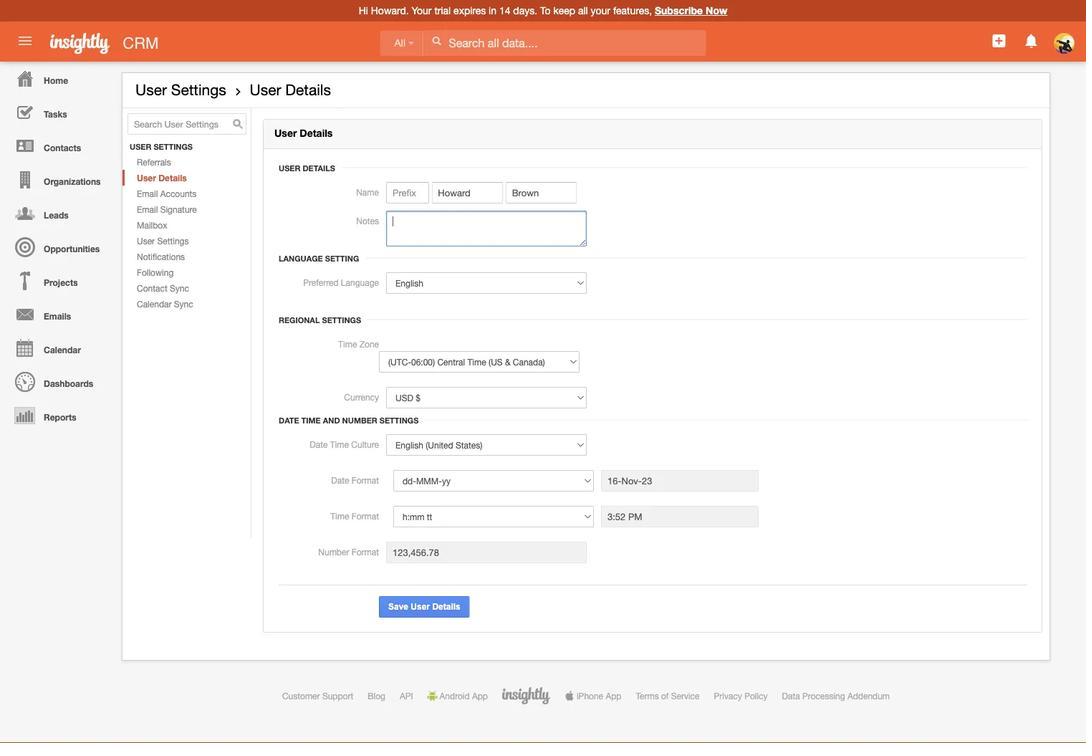 Task type: describe. For each thing, give the bounding box(es) containing it.
1 vertical spatial user settings link
[[123, 233, 251, 249]]

privacy policy link
[[714, 691, 768, 701]]

signature
[[160, 204, 197, 214]]

terms of service
[[636, 691, 700, 701]]

referrals
[[137, 157, 171, 167]]

details inside the user settings referrals user details email accounts email signature mailbox user settings notifications following contact sync calendar sync
[[159, 173, 187, 183]]

privacy
[[714, 691, 742, 701]]

reports
[[44, 412, 76, 422]]

format for date format
[[352, 475, 379, 485]]

settings
[[154, 142, 193, 152]]

mailbox
[[137, 220, 167, 230]]

referrals link
[[123, 154, 251, 170]]

all link
[[380, 30, 424, 56]]

date for date time culture
[[310, 439, 328, 449]]

addendum
[[848, 691, 890, 701]]

following link
[[123, 265, 251, 280]]

user settings referrals user details email accounts email signature mailbox user settings notifications following contact sync calendar sync
[[130, 142, 197, 309]]

in
[[489, 5, 497, 16]]

howard.
[[371, 5, 409, 16]]

calendar sync link
[[123, 296, 251, 312]]

expires
[[454, 5, 486, 16]]

leads
[[44, 210, 69, 220]]

date for date time and number settings
[[279, 416, 299, 425]]

user
[[130, 142, 152, 152]]

2 email from the top
[[137, 204, 158, 214]]

app for iphone app
[[606, 691, 622, 701]]

1 email from the top
[[137, 189, 158, 199]]

contact sync link
[[123, 280, 251, 296]]

format for time format
[[352, 511, 379, 521]]

time left and
[[301, 416, 321, 425]]

keep
[[554, 5, 576, 16]]

home
[[44, 75, 68, 85]]

email signature link
[[123, 201, 251, 217]]

settings up time zone
[[322, 315, 361, 325]]

following
[[137, 267, 174, 277]]

iphone
[[577, 691, 604, 701]]

email accounts link
[[123, 186, 251, 201]]

of
[[662, 691, 669, 701]]

regional settings
[[279, 315, 361, 325]]

date format
[[331, 475, 379, 485]]

policy
[[745, 691, 768, 701]]

user settings
[[135, 81, 226, 99]]

api link
[[400, 691, 413, 701]]

14
[[500, 5, 511, 16]]

1 vertical spatial user details link
[[123, 170, 251, 186]]

user details for name
[[279, 163, 335, 173]]

0 horizontal spatial language
[[279, 254, 323, 263]]

date time culture
[[310, 439, 379, 449]]

zone
[[360, 339, 379, 349]]

terms
[[636, 691, 659, 701]]

service
[[671, 691, 700, 701]]

hi howard. your trial expires in 14 days. to keep all your features, subscribe now
[[359, 5, 728, 16]]

all
[[395, 38, 406, 49]]

tasks link
[[4, 95, 115, 129]]

0 vertical spatial sync
[[170, 283, 189, 293]]

settings up search user settings text field
[[171, 81, 226, 99]]

reports link
[[4, 399, 115, 432]]

settings inside the user settings referrals user details email accounts email signature mailbox user settings notifications following contact sync calendar sync
[[157, 236, 189, 246]]

days.
[[513, 5, 538, 16]]

organizations link
[[4, 163, 115, 196]]

now
[[706, 5, 728, 16]]

preferred
[[303, 277, 339, 287]]

customer
[[282, 691, 320, 701]]

calendar inside navigation
[[44, 345, 81, 355]]

save
[[389, 602, 409, 612]]

user details for user details
[[275, 127, 333, 139]]

data processing addendum
[[782, 691, 890, 701]]

notes
[[356, 216, 379, 226]]

currency
[[344, 392, 379, 402]]

android app link
[[428, 691, 488, 701]]

date for date format
[[331, 475, 349, 485]]

navigation containing home
[[0, 62, 115, 432]]

support
[[322, 691, 354, 701]]

subscribe
[[655, 5, 703, 16]]

contacts
[[44, 143, 81, 153]]

calendar link
[[4, 331, 115, 365]]

hi
[[359, 5, 368, 16]]

format for number format
[[352, 547, 379, 557]]

user inside button
[[411, 602, 430, 612]]

0 vertical spatial user details link
[[250, 81, 331, 99]]

blog
[[368, 691, 386, 701]]

iphone app
[[577, 691, 622, 701]]

data
[[782, 691, 800, 701]]

emails link
[[4, 297, 115, 331]]

details inside button
[[432, 602, 461, 612]]

subscribe now link
[[655, 5, 728, 16]]

setting
[[325, 254, 359, 263]]

trial
[[435, 5, 451, 16]]

name
[[356, 187, 379, 197]]

0 vertical spatial user details
[[250, 81, 331, 99]]

blog link
[[368, 691, 386, 701]]

home link
[[4, 62, 115, 95]]

white image
[[432, 36, 442, 46]]

mailbox link
[[123, 217, 251, 233]]

calendar inside the user settings referrals user details email accounts email signature mailbox user settings notifications following contact sync calendar sync
[[137, 299, 172, 309]]



Task type: locate. For each thing, give the bounding box(es) containing it.
2 format from the top
[[352, 511, 379, 521]]

0 vertical spatial number
[[342, 416, 378, 425]]

0 vertical spatial user settings link
[[135, 81, 226, 99]]

format
[[352, 475, 379, 485], [352, 511, 379, 521], [352, 547, 379, 557]]

1 horizontal spatial app
[[606, 691, 622, 701]]

user settings link up the notifications
[[123, 233, 251, 249]]

number down currency
[[342, 416, 378, 425]]

processing
[[803, 691, 846, 701]]

1 vertical spatial email
[[137, 204, 158, 214]]

user details link
[[250, 81, 331, 99], [123, 170, 251, 186]]

regional
[[279, 315, 320, 325]]

app right android
[[472, 691, 488, 701]]

calendar up dashboards link
[[44, 345, 81, 355]]

1 vertical spatial number
[[318, 547, 349, 557]]

emails
[[44, 311, 71, 321]]

contacts link
[[4, 129, 115, 163]]

date
[[279, 416, 299, 425], [310, 439, 328, 449], [331, 475, 349, 485]]

0 horizontal spatial date
[[279, 416, 299, 425]]

0 vertical spatial calendar
[[137, 299, 172, 309]]

user details
[[250, 81, 331, 99], [275, 127, 333, 139], [279, 163, 335, 173]]

projects
[[44, 277, 78, 287]]

1 vertical spatial date
[[310, 439, 328, 449]]

Last Name text field
[[506, 182, 578, 204]]

dashboards link
[[4, 365, 115, 399]]

app for android app
[[472, 691, 488, 701]]

api
[[400, 691, 413, 701]]

settings
[[171, 81, 226, 99], [157, 236, 189, 246], [322, 315, 361, 325], [380, 416, 419, 425]]

number format
[[318, 547, 379, 557]]

language down setting
[[341, 277, 379, 287]]

sync down following link
[[170, 283, 189, 293]]

date down date time culture
[[331, 475, 349, 485]]

1 vertical spatial language
[[341, 277, 379, 287]]

1 app from the left
[[472, 691, 488, 701]]

notifications link
[[123, 249, 251, 265]]

None text field
[[386, 211, 587, 247], [601, 470, 759, 492], [601, 506, 759, 528], [386, 542, 587, 563], [386, 211, 587, 247], [601, 470, 759, 492], [601, 506, 759, 528], [386, 542, 587, 563]]

terms of service link
[[636, 691, 700, 701]]

your
[[591, 5, 611, 16]]

1 vertical spatial calendar
[[44, 345, 81, 355]]

privacy policy
[[714, 691, 768, 701]]

opportunities link
[[4, 230, 115, 264]]

sync down contact sync "link"
[[174, 299, 193, 309]]

1 horizontal spatial language
[[341, 277, 379, 287]]

3 format from the top
[[352, 547, 379, 557]]

2 vertical spatial date
[[331, 475, 349, 485]]

to
[[540, 5, 551, 16]]

notifications image
[[1023, 32, 1041, 49]]

user settings link up search user settings text field
[[135, 81, 226, 99]]

number
[[342, 416, 378, 425], [318, 547, 349, 557]]

customer support link
[[282, 691, 354, 701]]

preferred language
[[303, 277, 379, 287]]

sync
[[170, 283, 189, 293], [174, 299, 193, 309]]

user settings link
[[135, 81, 226, 99], [123, 233, 251, 249]]

customer support
[[282, 691, 354, 701]]

dashboards
[[44, 378, 93, 389]]

0 horizontal spatial app
[[472, 691, 488, 701]]

leads link
[[4, 196, 115, 230]]

number down time format
[[318, 547, 349, 557]]

accounts
[[160, 189, 197, 199]]

time up number format
[[331, 511, 349, 521]]

projects link
[[4, 264, 115, 297]]

1 horizontal spatial date
[[310, 439, 328, 449]]

date time and number settings
[[279, 416, 419, 425]]

0 vertical spatial language
[[279, 254, 323, 263]]

2 vertical spatial user details
[[279, 163, 335, 173]]

time zone
[[338, 339, 379, 349]]

language
[[279, 254, 323, 263], [341, 277, 379, 287]]

0 vertical spatial format
[[352, 475, 379, 485]]

time format
[[331, 511, 379, 521]]

navigation
[[0, 62, 115, 432]]

crm
[[123, 34, 159, 52]]

calendar
[[137, 299, 172, 309], [44, 345, 81, 355]]

data processing addendum link
[[782, 691, 890, 701]]

time left zone
[[338, 339, 357, 349]]

2 horizontal spatial date
[[331, 475, 349, 485]]

language up preferred
[[279, 254, 323, 263]]

your
[[412, 5, 432, 16]]

1 vertical spatial sync
[[174, 299, 193, 309]]

date down and
[[310, 439, 328, 449]]

format down the date format
[[352, 511, 379, 521]]

2 vertical spatial format
[[352, 547, 379, 557]]

1 horizontal spatial calendar
[[137, 299, 172, 309]]

email up mailbox
[[137, 204, 158, 214]]

email left accounts
[[137, 189, 158, 199]]

user
[[135, 81, 167, 99], [250, 81, 281, 99], [275, 127, 297, 139], [279, 163, 301, 173], [137, 173, 156, 183], [137, 236, 155, 246], [411, 602, 430, 612]]

Search all data.... text field
[[424, 30, 706, 56]]

iphone app link
[[565, 691, 622, 701]]

calendar down contact
[[137, 299, 172, 309]]

organizations
[[44, 176, 101, 186]]

1 format from the top
[[352, 475, 379, 485]]

1 vertical spatial user details
[[275, 127, 333, 139]]

opportunities
[[44, 244, 100, 254]]

Search User Settings text field
[[128, 113, 247, 135]]

2 app from the left
[[606, 691, 622, 701]]

0 vertical spatial date
[[279, 416, 299, 425]]

culture
[[351, 439, 379, 449]]

1 vertical spatial format
[[352, 511, 379, 521]]

and
[[323, 416, 340, 425]]

settings right and
[[380, 416, 419, 425]]

0 horizontal spatial calendar
[[44, 345, 81, 355]]

android app
[[440, 691, 488, 701]]

android
[[440, 691, 470, 701]]

Prefix text field
[[386, 182, 429, 204]]

contact
[[137, 283, 168, 293]]

save user details
[[389, 602, 461, 612]]

app right iphone at the right of page
[[606, 691, 622, 701]]

0 vertical spatial email
[[137, 189, 158, 199]]

format down time format
[[352, 547, 379, 557]]

notifications
[[137, 252, 185, 262]]

settings up the notifications
[[157, 236, 189, 246]]

format down "culture"
[[352, 475, 379, 485]]

First Name text field
[[432, 182, 503, 204]]

app
[[472, 691, 488, 701], [606, 691, 622, 701]]

save user details button
[[379, 596, 470, 618]]

time down and
[[330, 439, 349, 449]]

details
[[285, 81, 331, 99], [300, 127, 333, 139], [303, 163, 335, 173], [159, 173, 187, 183], [432, 602, 461, 612]]

date left and
[[279, 416, 299, 425]]

tasks
[[44, 109, 67, 119]]

language setting
[[279, 254, 359, 263]]



Task type: vqa. For each thing, say whether or not it's contained in the screenshot.
Date Format
yes



